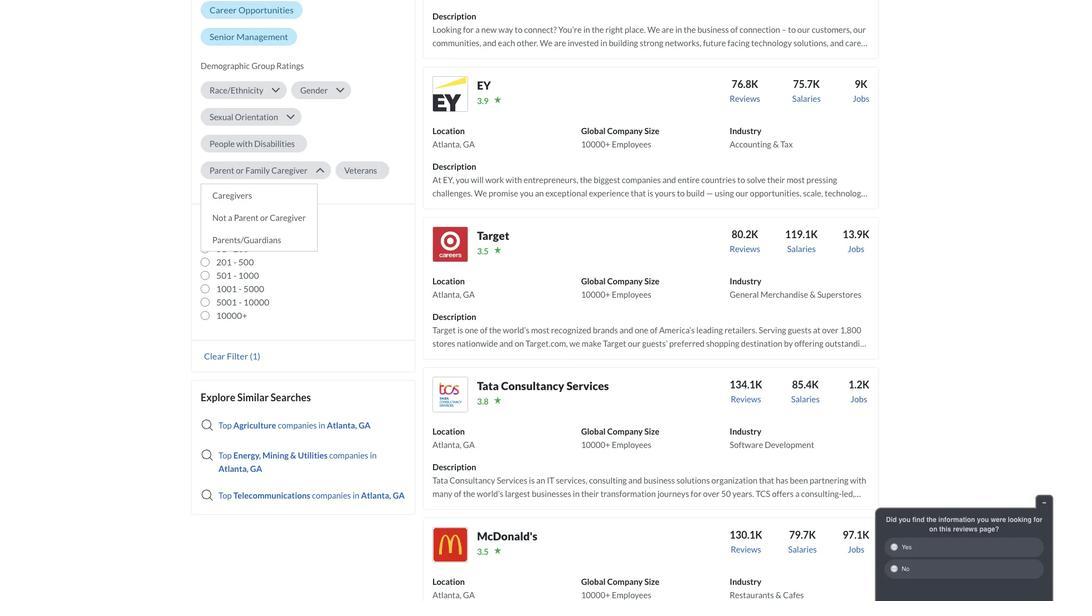 Task type: describe. For each thing, give the bounding box(es) containing it.
reviews for mcdonald's
[[731, 545, 761, 555]]

- for 5001
[[239, 297, 242, 308]]

industry software development
[[730, 427, 814, 450]]

orientation
[[235, 112, 278, 122]]

description for ey
[[433, 162, 476, 172]]

not a parent or caregiver
[[212, 213, 306, 223]]

services
[[567, 380, 609, 393]]

family
[[245, 165, 270, 176]]

company for ey
[[607, 126, 643, 136]]

utilities
[[298, 451, 328, 461]]

jobs for mcdonald's
[[848, 545, 864, 555]]

location for tata consultancy services
[[433, 427, 465, 437]]

companies for telecommunications
[[312, 491, 351, 501]]

cafes
[[783, 591, 804, 601]]

industry accounting & tax
[[730, 126, 793, 149]]

senior management button
[[201, 28, 297, 46]]

- for 1
[[223, 230, 226, 241]]

51 - 200
[[216, 244, 249, 254]]

reviews for tata consultancy services
[[731, 395, 761, 405]]

find
[[912, 516, 925, 524]]

location atlanta, ga for tata consultancy services
[[433, 427, 475, 450]]

superstores
[[817, 290, 862, 300]]

76.8k
[[732, 78, 758, 90]]

no
[[902, 566, 910, 573]]

consultancy
[[501, 380, 564, 393]]

explore similar searches
[[201, 392, 311, 404]]

1 horizontal spatial or
[[260, 213, 268, 223]]

agriculture
[[233, 421, 276, 431]]

85.4k
[[792, 379, 819, 391]]

target image
[[433, 227, 468, 262]]

5001 - 10000
[[216, 297, 269, 308]]

energy,
[[233, 451, 261, 461]]

jobs for tata consultancy services
[[851, 395, 867, 405]]

ey
[[477, 79, 491, 92]]

explore
[[201, 392, 235, 404]]

demographic
[[201, 61, 250, 71]]

97.1k
[[843, 529, 869, 542]]

200
[[233, 244, 249, 254]]

global company size 10000+ employees for target
[[581, 276, 660, 300]]

with
[[236, 139, 253, 149]]

in inside top energy, mining & utilities companies in atlanta, ga
[[370, 451, 377, 461]]

career opportunities
[[210, 4, 294, 15]]

3.9
[[477, 96, 489, 106]]

0 vertical spatial caregiver
[[271, 165, 308, 176]]

industry for target
[[730, 276, 761, 286]]

501
[[216, 270, 232, 281]]

caregivers
[[212, 191, 252, 201]]

mcdonald's
[[477, 530, 537, 543]]

13.9k
[[843, 228, 869, 241]]

1 you from the left
[[899, 516, 911, 524]]

size for mcdonald's
[[644, 577, 660, 587]]

5000
[[243, 284, 264, 295]]

global for ey
[[581, 126, 606, 136]]

company for mcdonald's
[[607, 577, 643, 587]]

top for top energy, mining & utilities companies in atlanta, ga
[[218, 451, 232, 461]]

general
[[730, 290, 759, 300]]

3.8
[[477, 397, 489, 407]]

race/ethnicity
[[210, 85, 263, 95]]

salaries for target
[[787, 244, 816, 254]]

group
[[251, 61, 275, 71]]

location for ey
[[433, 126, 465, 136]]

searches
[[271, 392, 311, 404]]

130.1k reviews
[[730, 529, 762, 555]]

134.1k
[[730, 379, 762, 391]]

10000+ for mcdonald's
[[581, 591, 610, 601]]

parent or family caregiver
[[210, 165, 308, 176]]

79.7k salaries
[[788, 529, 817, 555]]

filter
[[227, 351, 248, 362]]

sexual orientation
[[210, 112, 278, 122]]

description for tata consultancy services
[[433, 463, 476, 473]]

reviews
[[953, 526, 978, 534]]

not
[[212, 213, 226, 223]]

reviews for ey
[[730, 94, 760, 104]]

75.7k
[[793, 78, 820, 90]]

companies for agriculture
[[278, 421, 317, 431]]

reviews for target
[[730, 244, 760, 254]]

- for 501
[[233, 270, 237, 281]]

tata consultancy services
[[477, 380, 609, 393]]

parents/guardians
[[212, 235, 281, 245]]

employees for tata consultancy services
[[612, 440, 651, 450]]

global for target
[[581, 276, 606, 286]]

salaries for ey
[[792, 94, 821, 104]]

atlanta, inside top energy, mining & utilities companies in atlanta, ga
[[218, 464, 249, 474]]

veterans
[[344, 165, 377, 176]]

top energy, mining & utilities companies in atlanta, ga
[[218, 451, 377, 474]]

134.1k reviews
[[730, 379, 762, 405]]

yes
[[902, 545, 912, 551]]

top agriculture companies in atlanta, ga
[[218, 421, 371, 431]]

- for 1001
[[239, 284, 242, 295]]

career opportunities button
[[201, 1, 303, 19]]

employees for ey
[[612, 139, 651, 149]]

people
[[210, 139, 235, 149]]

& inside industry restaurants & cafes
[[776, 591, 781, 601]]

10000+ for tata consultancy services
[[581, 440, 610, 450]]

description for target
[[433, 312, 476, 322]]

mcdonald's image
[[433, 528, 468, 563]]

ey image
[[433, 76, 468, 112]]

tax
[[780, 139, 793, 149]]

13.9k jobs
[[843, 228, 869, 254]]

76.8k reviews
[[730, 78, 760, 104]]

500
[[238, 257, 254, 268]]

management
[[236, 31, 288, 42]]

page?
[[979, 526, 999, 534]]

85.4k salaries
[[791, 379, 820, 405]]

3.5 for target
[[477, 246, 489, 256]]

9k
[[855, 78, 868, 90]]

a
[[228, 213, 232, 223]]

company for tata consultancy services
[[607, 427, 643, 437]]

size for tata consultancy services
[[644, 427, 660, 437]]

industry for tata consultancy services
[[730, 427, 761, 437]]

top for top telecommunications companies in atlanta, ga
[[218, 491, 232, 501]]

1.2k
[[849, 379, 869, 391]]

development
[[765, 440, 814, 450]]

tata consultancy services image
[[433, 377, 468, 413]]

industry general merchandise & superstores
[[730, 276, 862, 300]]

10000+ for ey
[[581, 139, 610, 149]]

merchandise
[[761, 290, 808, 300]]



Task type: vqa. For each thing, say whether or not it's contained in the screenshot.
McDonald's's 10000+
yes



Task type: locate. For each thing, give the bounding box(es) containing it.
- right the 1001
[[239, 284, 242, 295]]

501 - 1000
[[216, 270, 259, 281]]

did
[[886, 516, 897, 524]]

location atlanta, ga for ey
[[433, 126, 475, 149]]

reviews down 130.1k
[[731, 545, 761, 555]]

salaries down 119.1k
[[787, 244, 816, 254]]

1 - 50
[[216, 230, 238, 241]]

company for target
[[607, 276, 643, 286]]

10000+
[[581, 139, 610, 149], [581, 290, 610, 300], [216, 310, 247, 321], [581, 440, 610, 450], [581, 591, 610, 601]]

1 top from the top
[[218, 421, 232, 431]]

salaries down '75.7k' on the right top of page
[[792, 94, 821, 104]]

global for tata consultancy services
[[581, 427, 606, 437]]

industry inside industry accounting & tax
[[730, 126, 761, 136]]

restaurants
[[730, 591, 774, 601]]

2 vertical spatial companies
[[312, 491, 351, 501]]

- right 51
[[228, 244, 231, 254]]

3.5
[[477, 246, 489, 256], [477, 547, 489, 557]]

0 vertical spatial parent
[[210, 165, 234, 176]]

80.2k reviews
[[730, 228, 760, 254]]

2 location from the top
[[433, 276, 465, 286]]

- down the 1001 - 5000
[[239, 297, 242, 308]]

reviews down 134.1k
[[731, 395, 761, 405]]

you up page?
[[977, 516, 989, 524]]

gender
[[300, 85, 328, 95]]

2 industry from the top
[[730, 276, 761, 286]]

mining
[[263, 451, 289, 461]]

0 vertical spatial 3.5
[[477, 246, 489, 256]]

jobs
[[853, 94, 869, 104], [848, 244, 864, 254], [851, 395, 867, 405], [848, 545, 864, 555]]

2 horizontal spatial in
[[370, 451, 377, 461]]

location down target image
[[433, 276, 465, 286]]

size for target
[[644, 276, 660, 286]]

0 horizontal spatial you
[[899, 516, 911, 524]]

9k jobs
[[853, 78, 869, 104]]

reviews down 80.2k
[[730, 244, 760, 254]]

industry up software
[[730, 427, 761, 437]]

1 3.5 from the top
[[477, 246, 489, 256]]

clear filter (1) button
[[201, 351, 264, 363]]

2 description from the top
[[433, 162, 476, 172]]

4 description from the top
[[433, 463, 476, 473]]

reviews inside 134.1k reviews
[[731, 395, 761, 405]]

130.1k
[[730, 529, 762, 542]]

the
[[927, 516, 937, 524]]

1 vertical spatial or
[[260, 213, 268, 223]]

target
[[477, 229, 509, 242]]

3.5 down mcdonald's
[[477, 547, 489, 557]]

2 global company size 10000+ employees from the top
[[581, 276, 660, 300]]

& left superstores on the top of page
[[810, 290, 816, 300]]

location down mcdonald's image
[[433, 577, 465, 587]]

size for ey
[[644, 126, 660, 136]]

5001
[[216, 297, 237, 308]]

3.5 for mcdonald's
[[477, 547, 489, 557]]

top down the explore
[[218, 421, 232, 431]]

0 horizontal spatial in
[[319, 421, 325, 431]]

senior management
[[210, 31, 288, 42]]

- right '1'
[[223, 230, 226, 241]]

or up the parents/guardians
[[260, 213, 268, 223]]

caregiver
[[271, 165, 308, 176], [270, 213, 306, 223]]

jobs down 13.9k
[[848, 244, 864, 254]]

companies down searches
[[278, 421, 317, 431]]

similar
[[237, 392, 269, 404]]

you right did
[[899, 516, 911, 524]]

companies down utilities on the left bottom
[[312, 491, 351, 501]]

opportunities
[[238, 4, 294, 15]]

jobs for target
[[848, 244, 864, 254]]

& left cafes
[[776, 591, 781, 601]]

& inside industry accounting & tax
[[773, 139, 779, 149]]

- right the 501 on the left of page
[[233, 270, 237, 281]]

global
[[581, 126, 606, 136], [201, 215, 230, 227], [581, 276, 606, 286], [581, 427, 606, 437], [581, 577, 606, 587]]

industry for mcdonald's
[[730, 577, 761, 587]]

information
[[938, 516, 975, 524]]

salaries for mcdonald's
[[788, 545, 817, 555]]

2 location atlanta, ga from the top
[[433, 276, 475, 300]]

ga
[[463, 139, 475, 149], [463, 290, 475, 300], [359, 421, 371, 431], [463, 440, 475, 450], [250, 464, 262, 474], [393, 491, 405, 501], [463, 591, 475, 601]]

industry inside industry general merchandise & superstores
[[730, 276, 761, 286]]

disabilities
[[254, 139, 295, 149]]

1 vertical spatial parent
[[234, 213, 259, 223]]

97.1k jobs
[[843, 529, 869, 555]]

jobs down the 97.1k
[[848, 545, 864, 555]]

on
[[929, 526, 937, 534]]

0 horizontal spatial or
[[236, 165, 244, 176]]

1001 - 5000
[[216, 284, 264, 295]]

location atlanta, ga down mcdonald's image
[[433, 577, 475, 601]]

salaries inside 119.1k salaries
[[787, 244, 816, 254]]

4 global company size 10000+ employees from the top
[[581, 577, 660, 601]]

2 top from the top
[[218, 451, 232, 461]]

jobs inside 13.9k jobs
[[848, 244, 864, 254]]

1 industry from the top
[[730, 126, 761, 136]]

career
[[210, 4, 237, 15]]

global company size 10000+ employees for mcdonald's
[[581, 577, 660, 601]]

parent down people
[[210, 165, 234, 176]]

0 vertical spatial in
[[319, 421, 325, 431]]

2 vertical spatial top
[[218, 491, 232, 501]]

company
[[607, 126, 643, 136], [232, 215, 275, 227], [607, 276, 643, 286], [607, 427, 643, 437], [607, 577, 643, 587]]

1001
[[216, 284, 237, 295]]

you
[[899, 516, 911, 524], [977, 516, 989, 524]]

caregiver down disabilities
[[271, 165, 308, 176]]

3 location atlanta, ga from the top
[[433, 427, 475, 450]]

industry inside industry software development
[[730, 427, 761, 437]]

-
[[223, 230, 226, 241], [228, 244, 231, 254], [233, 257, 237, 268], [233, 270, 237, 281], [239, 284, 242, 295], [239, 297, 242, 308]]

top telecommunications companies in atlanta, ga
[[218, 491, 405, 501]]

employees for target
[[612, 290, 651, 300]]

(1)
[[250, 351, 260, 362]]

industry up restaurants
[[730, 577, 761, 587]]

1 horizontal spatial in
[[353, 491, 359, 501]]

75.7k salaries
[[792, 78, 821, 104]]

industry up general
[[730, 276, 761, 286]]

4 employees from the top
[[612, 591, 651, 601]]

- for 51
[[228, 244, 231, 254]]

description
[[433, 11, 476, 21], [433, 162, 476, 172], [433, 312, 476, 322], [433, 463, 476, 473]]

tata
[[477, 380, 499, 393]]

1000
[[238, 270, 259, 281]]

ga inside top energy, mining & utilities companies in atlanta, ga
[[250, 464, 262, 474]]

4 industry from the top
[[730, 577, 761, 587]]

3 description from the top
[[433, 312, 476, 322]]

1 location atlanta, ga from the top
[[433, 126, 475, 149]]

global company size
[[201, 215, 295, 227]]

0 vertical spatial top
[[218, 421, 232, 431]]

companies right utilities on the left bottom
[[329, 451, 368, 461]]

1 employees from the top
[[612, 139, 651, 149]]

- right the 201
[[233, 257, 237, 268]]

senior
[[210, 31, 235, 42]]

& inside industry general merchandise & superstores
[[810, 290, 816, 300]]

top
[[218, 421, 232, 431], [218, 451, 232, 461], [218, 491, 232, 501]]

industry inside industry restaurants & cafes
[[730, 577, 761, 587]]

employees
[[612, 139, 651, 149], [612, 290, 651, 300], [612, 440, 651, 450], [612, 591, 651, 601]]

1 vertical spatial 3.5
[[477, 547, 489, 557]]

clear
[[204, 351, 225, 362]]

industry up accounting
[[730, 126, 761, 136]]

location for mcdonald's
[[433, 577, 465, 587]]

- for 201
[[233, 257, 237, 268]]

50
[[228, 230, 238, 241]]

location atlanta, ga down tata consultancy services image
[[433, 427, 475, 450]]

employees for mcdonald's
[[612, 591, 651, 601]]

1 vertical spatial caregiver
[[270, 213, 306, 223]]

location
[[433, 126, 465, 136], [433, 276, 465, 286], [433, 427, 465, 437], [433, 577, 465, 587]]

1 global company size 10000+ employees from the top
[[581, 126, 660, 149]]

& inside top energy, mining & utilities companies in atlanta, ga
[[290, 451, 296, 461]]

jobs down 1.2k in the right of the page
[[851, 395, 867, 405]]

global for mcdonald's
[[581, 577, 606, 587]]

top left energy,
[[218, 451, 232, 461]]

1 vertical spatial top
[[218, 451, 232, 461]]

sexual
[[210, 112, 233, 122]]

& left tax
[[773, 139, 779, 149]]

1 description from the top
[[433, 11, 476, 21]]

parent right a
[[234, 213, 259, 223]]

2 employees from the top
[[612, 290, 651, 300]]

1.2k jobs
[[849, 379, 869, 405]]

jobs down the 9k
[[853, 94, 869, 104]]

in for top agriculture companies in atlanta, ga
[[319, 421, 325, 431]]

location down ey "image"
[[433, 126, 465, 136]]

for
[[1034, 516, 1042, 524]]

ratings
[[277, 61, 304, 71]]

79.7k
[[789, 529, 816, 542]]

10000
[[243, 297, 269, 308]]

were
[[991, 516, 1006, 524]]

3 global company size 10000+ employees from the top
[[581, 427, 660, 450]]

salaries down 79.7k
[[788, 545, 817, 555]]

jobs inside 97.1k jobs
[[848, 545, 864, 555]]

top for top agriculture companies in atlanta, ga
[[218, 421, 232, 431]]

201
[[216, 257, 232, 268]]

companies inside top energy, mining & utilities companies in atlanta, ga
[[329, 451, 368, 461]]

3 industry from the top
[[730, 427, 761, 437]]

3 top from the top
[[218, 491, 232, 501]]

reviews down "76.8k" in the right of the page
[[730, 94, 760, 104]]

global company size 10000+ employees for tata consultancy services
[[581, 427, 660, 450]]

3 employees from the top
[[612, 440, 651, 450]]

industry for ey
[[730, 126, 761, 136]]

51
[[216, 244, 227, 254]]

size
[[644, 126, 660, 136], [277, 215, 295, 227], [644, 276, 660, 286], [644, 427, 660, 437], [644, 577, 660, 587]]

10000+ for target
[[581, 290, 610, 300]]

location atlanta, ga for mcdonald's
[[433, 577, 475, 601]]

clear filter (1)
[[204, 351, 260, 362]]

caregiver up the parents/guardians
[[270, 213, 306, 223]]

top left telecommunications
[[218, 491, 232, 501]]

location atlanta, ga down target image
[[433, 276, 475, 300]]

reviews inside 130.1k reviews
[[731, 545, 761, 555]]

industry
[[730, 126, 761, 136], [730, 276, 761, 286], [730, 427, 761, 437], [730, 577, 761, 587]]

salaries down 85.4k
[[791, 395, 820, 405]]

1 vertical spatial in
[[370, 451, 377, 461]]

software
[[730, 440, 763, 450]]

or left family
[[236, 165, 244, 176]]

location down tata consultancy services image
[[433, 427, 465, 437]]

industry restaurants & cafes
[[730, 577, 804, 601]]

3 location from the top
[[433, 427, 465, 437]]

location atlanta, ga for target
[[433, 276, 475, 300]]

& right mining
[[290, 451, 296, 461]]

0 vertical spatial or
[[236, 165, 244, 176]]

salaries for tata consultancy services
[[791, 395, 820, 405]]

1 vertical spatial companies
[[329, 451, 368, 461]]

4 location atlanta, ga from the top
[[433, 577, 475, 601]]

119.1k
[[785, 228, 818, 241]]

0 vertical spatial companies
[[278, 421, 317, 431]]

top inside top energy, mining & utilities companies in atlanta, ga
[[218, 451, 232, 461]]

4 location from the top
[[433, 577, 465, 587]]

1
[[216, 230, 221, 241]]

2 you from the left
[[977, 516, 989, 524]]

global company size 10000+ employees for ey
[[581, 126, 660, 149]]

jobs inside 1.2k jobs
[[851, 395, 867, 405]]

3.5 down target
[[477, 246, 489, 256]]

jobs for ey
[[853, 94, 869, 104]]

201 - 500
[[216, 257, 254, 268]]

in for top telecommunications companies in atlanta, ga
[[353, 491, 359, 501]]

location for target
[[433, 276, 465, 286]]

2 vertical spatial in
[[353, 491, 359, 501]]

1 horizontal spatial you
[[977, 516, 989, 524]]

2 3.5 from the top
[[477, 547, 489, 557]]

location atlanta, ga
[[433, 126, 475, 149], [433, 276, 475, 300], [433, 427, 475, 450], [433, 577, 475, 601]]

location atlanta, ga down ey "image"
[[433, 126, 475, 149]]

1 location from the top
[[433, 126, 465, 136]]



